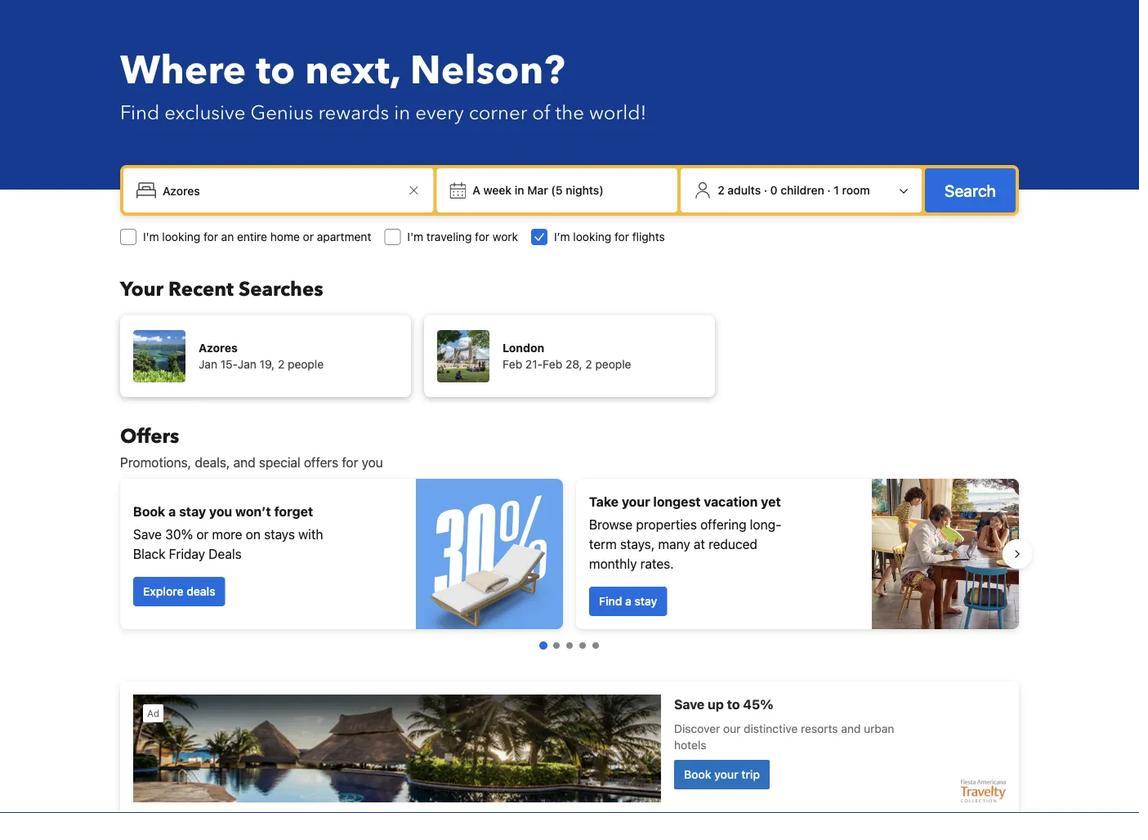 Task type: locate. For each thing, give the bounding box(es) containing it.
0 horizontal spatial jan
[[199, 357, 217, 371]]

for inside offers promotions, deals, and special offers for you
[[342, 455, 358, 470]]

your
[[120, 276, 163, 303]]

looking for i'm
[[162, 230, 200, 244]]

advertisement region
[[120, 681, 1019, 813]]

looking
[[162, 230, 200, 244], [573, 230, 611, 244]]

feb
[[503, 357, 522, 371], [543, 357, 562, 371]]

1 horizontal spatial ·
[[827, 183, 831, 197]]

for for work
[[475, 230, 489, 244]]

1 horizontal spatial a
[[625, 594, 631, 608]]

or right home
[[303, 230, 314, 244]]

many
[[658, 536, 690, 552]]

1 horizontal spatial feb
[[543, 357, 562, 371]]

offers main content
[[107, 423, 1032, 813]]

take your longest vacation yet image
[[872, 479, 1019, 629]]

the
[[555, 99, 584, 126]]

· left 1
[[827, 183, 831, 197]]

for right the "offers"
[[342, 455, 358, 470]]

0 horizontal spatial find
[[120, 99, 160, 126]]

with
[[298, 527, 323, 542]]

you up more at the left bottom of page
[[209, 504, 232, 519]]

i'm for i'm traveling for work
[[407, 230, 423, 244]]

stay inside find a stay link
[[634, 594, 657, 608]]

i'm left traveling
[[407, 230, 423, 244]]

people inside 'azores jan 15-jan 19, 2 people'
[[288, 357, 324, 371]]

0 horizontal spatial you
[[209, 504, 232, 519]]

1 horizontal spatial people
[[595, 357, 631, 371]]

search
[[945, 181, 996, 200]]

jan left 19,
[[238, 357, 256, 371]]

2 i'm from the left
[[407, 230, 423, 244]]

jan down azores
[[199, 357, 217, 371]]

2 inside 'azores jan 15-jan 19, 2 people'
[[278, 357, 285, 371]]

stay inside book a stay you won't forget save 30% or more on stays with black friday deals
[[179, 504, 206, 519]]

·
[[764, 183, 767, 197], [827, 183, 831, 197]]

looking for i'm
[[573, 230, 611, 244]]

feb down london in the top of the page
[[503, 357, 522, 371]]

azores jan 15-jan 19, 2 people
[[199, 341, 324, 371]]

for left an
[[203, 230, 218, 244]]

1 horizontal spatial looking
[[573, 230, 611, 244]]

people right 28,
[[595, 357, 631, 371]]

0 horizontal spatial a
[[168, 504, 176, 519]]

21-
[[525, 357, 543, 371]]

reduced
[[708, 536, 757, 552]]

1 vertical spatial a
[[625, 594, 631, 608]]

1 horizontal spatial or
[[303, 230, 314, 244]]

london feb 21-feb 28, 2 people
[[503, 341, 631, 371]]

entire
[[237, 230, 267, 244]]

week
[[483, 183, 512, 197]]

looking left an
[[162, 230, 200, 244]]

find inside where to next, nelson? find exclusive genius rewards in every corner of the world!
[[120, 99, 160, 126]]

1 horizontal spatial find
[[599, 594, 622, 608]]

i'm
[[554, 230, 570, 244]]

stay up 30%
[[179, 504, 206, 519]]

2 looking from the left
[[573, 230, 611, 244]]

0 horizontal spatial 2
[[278, 357, 285, 371]]

0 horizontal spatial ·
[[764, 183, 767, 197]]

forget
[[274, 504, 313, 519]]

1 horizontal spatial 2
[[585, 357, 592, 371]]

you right the "offers"
[[362, 455, 383, 470]]

1 horizontal spatial jan
[[238, 357, 256, 371]]

0 horizontal spatial looking
[[162, 230, 200, 244]]

find
[[120, 99, 160, 126], [599, 594, 622, 608]]

exclusive
[[164, 99, 245, 126]]

0
[[770, 183, 778, 197]]

· left 0
[[764, 183, 767, 197]]

vacation
[[704, 494, 758, 509]]

2 horizontal spatial 2
[[718, 183, 725, 197]]

stay
[[179, 504, 206, 519], [634, 594, 657, 608]]

children
[[781, 183, 824, 197]]

offers
[[120, 423, 179, 450]]

or right 30%
[[196, 527, 209, 542]]

progress bar inside offers main content
[[539, 641, 599, 650]]

1 horizontal spatial stay
[[634, 594, 657, 608]]

apartment
[[317, 230, 371, 244]]

Where are you going? field
[[156, 176, 404, 205]]

1 horizontal spatial i'm
[[407, 230, 423, 244]]

flights
[[632, 230, 665, 244]]

1 horizontal spatial you
[[362, 455, 383, 470]]

2 · from the left
[[827, 183, 831, 197]]

0 vertical spatial a
[[168, 504, 176, 519]]

or
[[303, 230, 314, 244], [196, 527, 209, 542]]

0 vertical spatial find
[[120, 99, 160, 126]]

0 vertical spatial stay
[[179, 504, 206, 519]]

a inside book a stay you won't forget save 30% or more on stays with black friday deals
[[168, 504, 176, 519]]

2 for london feb 21-feb 28, 2 people
[[585, 357, 592, 371]]

0 horizontal spatial i'm
[[143, 230, 159, 244]]

i'm
[[143, 230, 159, 244], [407, 230, 423, 244]]

people right 19,
[[288, 357, 324, 371]]

progress bar
[[539, 641, 599, 650]]

0 horizontal spatial in
[[394, 99, 410, 126]]

special
[[259, 455, 300, 470]]

region
[[107, 472, 1032, 636]]

0 vertical spatial in
[[394, 99, 410, 126]]

on
[[246, 527, 261, 542]]

a
[[168, 504, 176, 519], [625, 594, 631, 608]]

1 vertical spatial stay
[[634, 594, 657, 608]]

find down monthly at right bottom
[[599, 594, 622, 608]]

you
[[362, 455, 383, 470], [209, 504, 232, 519]]

offering
[[700, 517, 746, 532]]

0 vertical spatial you
[[362, 455, 383, 470]]

1 vertical spatial in
[[515, 183, 524, 197]]

1 people from the left
[[288, 357, 324, 371]]

deals
[[186, 585, 215, 598]]

1 i'm from the left
[[143, 230, 159, 244]]

2
[[718, 183, 725, 197], [278, 357, 285, 371], [585, 357, 592, 371]]

in left mar
[[515, 183, 524, 197]]

people inside london feb 21-feb 28, 2 people
[[595, 357, 631, 371]]

find down where
[[120, 99, 160, 126]]

a right book
[[168, 504, 176, 519]]

i'm traveling for work
[[407, 230, 518, 244]]

azores
[[199, 341, 238, 355]]

2 feb from the left
[[543, 357, 562, 371]]

more
[[212, 527, 242, 542]]

a week in mar (5 nights) button
[[466, 176, 610, 205]]

2 inside london feb 21-feb 28, 2 people
[[585, 357, 592, 371]]

home
[[270, 230, 300, 244]]

feb left 28,
[[543, 357, 562, 371]]

in
[[394, 99, 410, 126], [515, 183, 524, 197]]

stay down rates.
[[634, 594, 657, 608]]

2 adults · 0 children · 1 room button
[[687, 175, 915, 206]]

1
[[834, 183, 839, 197]]

2 adults · 0 children · 1 room
[[718, 183, 870, 197]]

i'm looking for an entire home or apartment
[[143, 230, 371, 244]]

region containing take your longest vacation yet
[[107, 472, 1032, 636]]

of
[[532, 99, 550, 126]]

1 vertical spatial you
[[209, 504, 232, 519]]

in inside where to next, nelson? find exclusive genius rewards in every corner of the world!
[[394, 99, 410, 126]]

offers
[[304, 455, 338, 470]]

in left every
[[394, 99, 410, 126]]

looking right i'm
[[573, 230, 611, 244]]

search for black friday deals on stays image
[[416, 479, 563, 629]]

1 vertical spatial or
[[196, 527, 209, 542]]

search button
[[925, 168, 1016, 212]]

0 horizontal spatial people
[[288, 357, 324, 371]]

0 horizontal spatial stay
[[179, 504, 206, 519]]

a down monthly at right bottom
[[625, 594, 631, 608]]

or inside book a stay you won't forget save 30% or more on stays with black friday deals
[[196, 527, 209, 542]]

0 vertical spatial or
[[303, 230, 314, 244]]

0 horizontal spatial or
[[196, 527, 209, 542]]

1 looking from the left
[[162, 230, 200, 244]]

jan
[[199, 357, 217, 371], [238, 357, 256, 371]]

1 horizontal spatial in
[[515, 183, 524, 197]]

2 right 19,
[[278, 357, 285, 371]]

deals,
[[195, 455, 230, 470]]

2 people from the left
[[595, 357, 631, 371]]

1 vertical spatial find
[[599, 594, 622, 608]]

i'm up 'your'
[[143, 230, 159, 244]]

2 right 28,
[[585, 357, 592, 371]]

people
[[288, 357, 324, 371], [595, 357, 631, 371]]

stays
[[264, 527, 295, 542]]

30%
[[165, 527, 193, 542]]

stay for book
[[179, 504, 206, 519]]

0 horizontal spatial feb
[[503, 357, 522, 371]]

2 left adults
[[718, 183, 725, 197]]

for left flights
[[614, 230, 629, 244]]

for left work
[[475, 230, 489, 244]]



Task type: vqa. For each thing, say whether or not it's contained in the screenshot.
stay related to Book
yes



Task type: describe. For each thing, give the bounding box(es) containing it.
longest
[[653, 494, 701, 509]]

in inside a week in mar (5 nights) button
[[515, 183, 524, 197]]

you inside offers promotions, deals, and special offers for you
[[362, 455, 383, 470]]

2 inside button
[[718, 183, 725, 197]]

where
[[120, 44, 246, 98]]

rates.
[[640, 556, 674, 572]]

for for flights
[[614, 230, 629, 244]]

offers promotions, deals, and special offers for you
[[120, 423, 383, 470]]

next,
[[305, 44, 400, 98]]

2 jan from the left
[[238, 357, 256, 371]]

you inside book a stay you won't forget save 30% or more on stays with black friday deals
[[209, 504, 232, 519]]

where to next, nelson? find exclusive genius rewards in every corner of the world!
[[120, 44, 647, 126]]

monthly
[[589, 556, 637, 572]]

world!
[[589, 99, 647, 126]]

promotions,
[[120, 455, 191, 470]]

for for an
[[203, 230, 218, 244]]

room
[[842, 183, 870, 197]]

1 · from the left
[[764, 183, 767, 197]]

i'm for i'm looking for an entire home or apartment
[[143, 230, 159, 244]]

take
[[589, 494, 619, 509]]

black
[[133, 546, 165, 562]]

1 jan from the left
[[199, 357, 217, 371]]

book a stay you won't forget save 30% or more on stays with black friday deals
[[133, 504, 323, 562]]

explore deals link
[[133, 577, 225, 606]]

term
[[589, 536, 617, 552]]

i'm looking for flights
[[554, 230, 665, 244]]

every
[[415, 99, 464, 126]]

properties
[[636, 517, 697, 532]]

london
[[503, 341, 544, 355]]

a week in mar (5 nights)
[[473, 183, 604, 197]]

a for find
[[625, 594, 631, 608]]

1 feb from the left
[[503, 357, 522, 371]]

people for feb 21-feb 28, 2 people
[[595, 357, 631, 371]]

long-
[[750, 517, 781, 532]]

and
[[233, 455, 255, 470]]

at
[[694, 536, 705, 552]]

find inside offers main content
[[599, 594, 622, 608]]

a for book
[[168, 504, 176, 519]]

19,
[[260, 357, 275, 371]]

take your longest vacation yet browse properties offering long- term stays, many at reduced monthly rates.
[[589, 494, 781, 572]]

work
[[493, 230, 518, 244]]

explore deals
[[143, 585, 215, 598]]

corner
[[469, 99, 527, 126]]

nelson?
[[410, 44, 565, 98]]

(5
[[551, 183, 563, 197]]

book
[[133, 504, 165, 519]]

adults
[[728, 183, 761, 197]]

a
[[473, 183, 480, 197]]

people for jan 15-jan 19, 2 people
[[288, 357, 324, 371]]

browse
[[589, 517, 633, 532]]

to
[[256, 44, 295, 98]]

yet
[[761, 494, 781, 509]]

explore
[[143, 585, 183, 598]]

recent
[[168, 276, 234, 303]]

mar
[[527, 183, 548, 197]]

deals
[[209, 546, 242, 562]]

save
[[133, 527, 162, 542]]

genius
[[250, 99, 313, 126]]

friday
[[169, 546, 205, 562]]

find a stay link
[[589, 587, 667, 616]]

your
[[622, 494, 650, 509]]

your recent searches
[[120, 276, 323, 303]]

an
[[221, 230, 234, 244]]

searches
[[239, 276, 323, 303]]

traveling
[[426, 230, 472, 244]]

rewards
[[318, 99, 389, 126]]

nights)
[[566, 183, 604, 197]]

stay for find
[[634, 594, 657, 608]]

find a stay
[[599, 594, 657, 608]]

15-
[[220, 357, 238, 371]]

2 for azores jan 15-jan 19, 2 people
[[278, 357, 285, 371]]

stays,
[[620, 536, 655, 552]]

won't
[[235, 504, 271, 519]]

28,
[[565, 357, 582, 371]]



